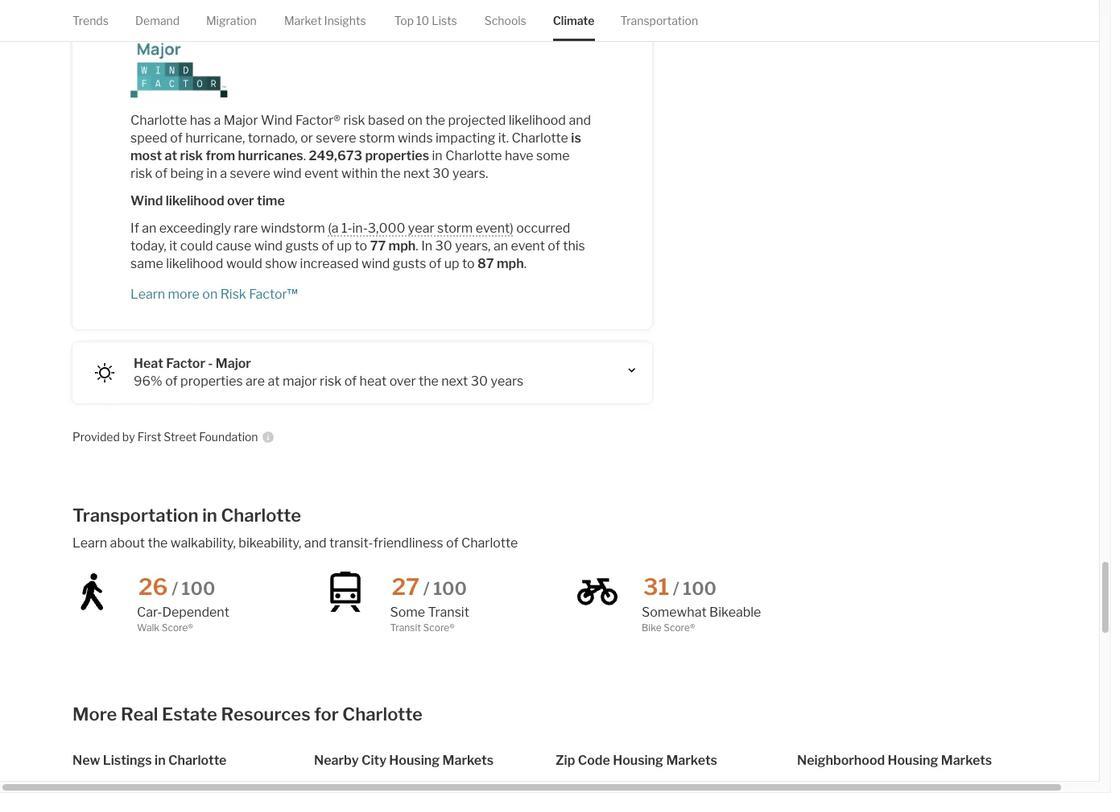 Task type: vqa. For each thing, say whether or not it's contained in the screenshot.
SALE & TAX HISTORY
no



Task type: locate. For each thing, give the bounding box(es) containing it.
30 left years.
[[433, 166, 450, 181]]

wind down 77
[[361, 256, 390, 271]]

risk up the "is most at risk from"
[[343, 113, 365, 128]]

mph
[[389, 238, 416, 253], [497, 256, 524, 271]]

charlotte up the speed
[[130, 113, 187, 128]]

major for -
[[216, 356, 251, 371]]

charlotte up bikeability,
[[221, 505, 301, 526]]

mph right the 87
[[497, 256, 524, 271]]

an
[[142, 220, 156, 236], [494, 238, 508, 253]]

over up rare
[[227, 193, 254, 208]]

1 vertical spatial transportation
[[72, 505, 199, 526]]

heat
[[360, 373, 387, 389]]

1 vertical spatial mph
[[497, 256, 524, 271]]

0 horizontal spatial to
[[355, 238, 367, 253]]

likelihood up it.
[[509, 113, 566, 128]]

2 markets from the left
[[666, 753, 717, 768]]

in down "winds"
[[432, 148, 443, 163]]

1 horizontal spatial to
[[462, 256, 475, 271]]

walk
[[137, 622, 160, 634]]

2 vertical spatial wind
[[361, 256, 390, 271]]

in down from
[[207, 166, 217, 181]]

100 inside 31 / 100
[[683, 578, 717, 599]]

® inside the car-dependent walk score ®
[[188, 622, 193, 634]]

1 horizontal spatial storm
[[437, 220, 473, 236]]

risk inside the heat factor - major 96% of properties are at major        risk of heat over the next 30 years
[[320, 373, 342, 389]]

major right - on the top
[[216, 356, 251, 371]]

and left transit-
[[304, 535, 327, 551]]

wind up if
[[130, 193, 163, 208]]

charlotte up some
[[512, 130, 568, 146]]

1 vertical spatial up
[[444, 256, 459, 271]]

30 left 'years' at left top
[[471, 373, 488, 389]]

most
[[130, 148, 162, 163]]

top 10 lists
[[394, 14, 457, 27]]

from
[[206, 148, 235, 163]]

up
[[337, 238, 352, 253], [444, 256, 459, 271]]

0 vertical spatial severe
[[316, 130, 356, 146]]

0 horizontal spatial 100
[[182, 578, 215, 599]]

severe up 249,673
[[316, 130, 356, 146]]

gusts
[[285, 238, 319, 253], [393, 256, 426, 271]]

. down or
[[303, 148, 306, 163]]

risk inside the "is most at risk from"
[[180, 148, 203, 163]]

0 horizontal spatial gusts
[[285, 238, 319, 253]]

in
[[421, 238, 432, 253]]

of down charlotte has a major
[[170, 130, 183, 146]]

factor for heat
[[166, 356, 205, 371]]

next left 'years' at left top
[[441, 373, 468, 389]]

insights
[[324, 14, 366, 27]]

in inside have some risk of being in a severe wind event within the next 30 years.
[[207, 166, 217, 181]]

risk
[[343, 113, 365, 128], [180, 148, 203, 163], [130, 166, 152, 181], [320, 373, 342, 389]]

0 horizontal spatial severe
[[230, 166, 270, 181]]

1 vertical spatial 30
[[435, 238, 452, 253]]

resources
[[221, 704, 311, 725]]

3 ® from the left
[[690, 622, 695, 634]]

100 up "some transit transit score ®"
[[433, 578, 467, 599]]

a right has
[[214, 113, 221, 128]]

1 vertical spatial wind
[[254, 238, 283, 253]]

over
[[227, 193, 254, 208], [389, 373, 416, 389]]

risk up being
[[180, 148, 203, 163]]

of inside have some risk of being in a severe wind event within the next 30 years.
[[155, 166, 168, 181]]

2 horizontal spatial .
[[524, 256, 527, 271]]

mph for 87 mph .
[[497, 256, 524, 271]]

year
[[408, 220, 434, 236]]

listings
[[103, 753, 152, 768]]

0 vertical spatial on
[[407, 113, 423, 128]]

learn
[[130, 286, 165, 302], [72, 535, 107, 551]]

1 horizontal spatial up
[[444, 256, 459, 271]]

at inside the "is most at risk from"
[[165, 148, 177, 163]]

major for a
[[224, 113, 258, 128]]

100 up somewhat bikeable bike score ®
[[683, 578, 717, 599]]

1 vertical spatial wind
[[261, 113, 293, 128]]

transportation for transportation in charlotte
[[72, 505, 199, 526]]

® inside somewhat bikeable bike score ®
[[690, 622, 695, 634]]

is most at risk from
[[130, 130, 581, 163]]

1 vertical spatial at
[[268, 373, 280, 389]]

mph down 3,000
[[389, 238, 416, 253]]

gusts down windstorm
[[285, 238, 319, 253]]

climate link
[[553, 0, 595, 41]]

2 horizontal spatial score
[[664, 622, 690, 634]]

1 / from the left
[[172, 578, 178, 599]]

0 horizontal spatial at
[[165, 148, 177, 163]]

wind inside have some risk of being in a severe wind event within the next 30 years.
[[273, 166, 302, 181]]

risk down "most"
[[130, 166, 152, 181]]

event inside ". in 30 years, an event of this same likelihood would show increased wind gusts of up to"
[[511, 238, 545, 253]]

score for 26
[[162, 622, 188, 634]]

tornado,
[[248, 130, 298, 146]]

1 vertical spatial and
[[304, 535, 327, 551]]

100 inside 26 / 100
[[182, 578, 215, 599]]

100 for 27
[[433, 578, 467, 599]]

storm up years,
[[437, 220, 473, 236]]

/ inside 27 / 100
[[423, 578, 430, 599]]

30
[[433, 166, 450, 181], [435, 238, 452, 253], [471, 373, 488, 389]]

the inside have some risk of being in a severe wind event within the next 30 years.
[[381, 166, 401, 181]]

wind factor score logo image
[[130, 42, 594, 99]]

1 horizontal spatial 100
[[433, 578, 467, 599]]

2 horizontal spatial /
[[673, 578, 679, 599]]

1 horizontal spatial properties
[[365, 148, 429, 163]]

an right if
[[142, 220, 156, 236]]

likelihood inside wind factor® risk based on the projected likelihood and speed of hurricane, tornado, or severe storm winds impacting it.
[[509, 113, 566, 128]]

0 vertical spatial storm
[[359, 130, 395, 146]]

if an exceedingly rare windstorm (a 1-in-3,000 year storm event)
[[130, 220, 514, 236]]

markets inside heading
[[442, 753, 494, 768]]

transportation in charlotte
[[72, 505, 301, 526]]

increased
[[300, 256, 359, 271]]

3 / from the left
[[673, 578, 679, 599]]

2 ® from the left
[[450, 622, 455, 634]]

30 right in
[[435, 238, 452, 253]]

score inside "some transit transit score ®"
[[423, 622, 450, 634]]

street
[[164, 430, 197, 443]]

0 vertical spatial .
[[303, 148, 306, 163]]

risk
[[220, 286, 246, 302]]

0 vertical spatial at
[[165, 148, 177, 163]]

the down . 249,673 properties in charlotte
[[381, 166, 401, 181]]

2 score from the left
[[423, 622, 450, 634]]

0 vertical spatial wind
[[130, 13, 163, 28]]

of inside occurred today, it could cause wind gusts of up to
[[322, 238, 334, 253]]

0 horizontal spatial ®
[[188, 622, 193, 634]]

it
[[169, 238, 177, 253]]

26
[[138, 573, 168, 601]]

® down somewhat
[[690, 622, 695, 634]]

2 / from the left
[[423, 578, 430, 599]]

at inside the heat factor - major 96% of properties are at major        risk of heat over the next 30 years
[[268, 373, 280, 389]]

up down years,
[[444, 256, 459, 271]]

within
[[341, 166, 378, 181]]

2 vertical spatial wind
[[130, 193, 163, 208]]

learn down the same
[[130, 286, 165, 302]]

storm down based
[[359, 130, 395, 146]]

gusts down 77 mph
[[393, 256, 426, 271]]

severe
[[316, 130, 356, 146], [230, 166, 270, 181]]

/ right 27
[[423, 578, 430, 599]]

.
[[303, 148, 306, 163], [416, 238, 418, 253], [524, 256, 527, 271]]

0 vertical spatial a
[[214, 113, 221, 128]]

on left 'risk'
[[202, 286, 218, 302]]

100 inside 27 / 100
[[433, 578, 467, 599]]

2 horizontal spatial 100
[[683, 578, 717, 599]]

1 horizontal spatial severe
[[316, 130, 356, 146]]

2 horizontal spatial ®
[[690, 622, 695, 634]]

markets
[[442, 753, 494, 768], [666, 753, 717, 768], [941, 753, 992, 768]]

new
[[72, 753, 100, 768]]

transit down some
[[390, 622, 421, 634]]

neighborhood housing markets heading
[[797, 752, 1039, 770]]

likelihood up exceedingly
[[166, 193, 224, 208]]

new listings in charlotte
[[72, 753, 227, 768]]

1 vertical spatial a
[[220, 166, 227, 181]]

storm
[[359, 130, 395, 146], [437, 220, 473, 236]]

properties down "winds"
[[365, 148, 429, 163]]

® down dependent
[[188, 622, 193, 634]]

score down some
[[423, 622, 450, 634]]

wind for factor
[[130, 13, 163, 28]]

the up "winds"
[[425, 113, 445, 128]]

1 vertical spatial storm
[[437, 220, 473, 236]]

of
[[170, 130, 183, 146], [155, 166, 168, 181], [322, 238, 334, 253], [548, 238, 560, 253], [429, 256, 441, 271], [165, 373, 178, 389], [344, 373, 357, 389], [446, 535, 459, 551]]

0 horizontal spatial /
[[172, 578, 178, 599]]

first
[[137, 430, 161, 443]]

100 for 31
[[683, 578, 717, 599]]

0 vertical spatial over
[[227, 193, 254, 208]]

housing right neighborhood
[[888, 753, 938, 768]]

® inside "some transit transit score ®"
[[450, 622, 455, 634]]

1 score from the left
[[162, 622, 188, 634]]

a
[[214, 113, 221, 128], [220, 166, 227, 181]]

1 horizontal spatial at
[[268, 373, 280, 389]]

on up "winds"
[[407, 113, 423, 128]]

this
[[563, 238, 585, 253]]

learn for learn about the walkability, bikeability, and transit-friendliness of charlotte
[[72, 535, 107, 551]]

wind down hurricanes
[[273, 166, 302, 181]]

100 for 26
[[182, 578, 215, 599]]

1 horizontal spatial on
[[407, 113, 423, 128]]

housing for code
[[613, 753, 664, 768]]

1 horizontal spatial over
[[389, 373, 416, 389]]

1 vertical spatial an
[[494, 238, 508, 253]]

more
[[168, 286, 200, 302]]

0 horizontal spatial transit
[[390, 622, 421, 634]]

to left 77
[[355, 238, 367, 253]]

major
[[224, 113, 258, 128], [216, 356, 251, 371]]

0 vertical spatial and
[[569, 113, 591, 128]]

wind
[[273, 166, 302, 181], [254, 238, 283, 253], [361, 256, 390, 271]]

26 / 100
[[138, 573, 215, 601]]

96%
[[134, 373, 162, 389]]

1 vertical spatial event
[[511, 238, 545, 253]]

0 horizontal spatial properties
[[180, 373, 243, 389]]

1 horizontal spatial ®
[[450, 622, 455, 634]]

/ right 26
[[172, 578, 178, 599]]

0 vertical spatial transit
[[428, 605, 469, 620]]

some transit transit score ®
[[390, 605, 469, 634]]

at right are on the top left of the page
[[268, 373, 280, 389]]

® down 27 / 100
[[450, 622, 455, 634]]

somewhat
[[642, 605, 707, 620]]

housing inside heading
[[389, 753, 440, 768]]

1 vertical spatial factor
[[166, 356, 205, 371]]

1 horizontal spatial score
[[423, 622, 450, 634]]

car-
[[137, 605, 162, 620]]

3 100 from the left
[[683, 578, 717, 599]]

/ inside 31 / 100
[[673, 578, 679, 599]]

1 vertical spatial over
[[389, 373, 416, 389]]

risk inside have some risk of being in a severe wind event within the next 30 years.
[[130, 166, 152, 181]]

0 horizontal spatial and
[[304, 535, 327, 551]]

87
[[477, 256, 494, 271]]

score down somewhat
[[664, 622, 690, 634]]

event
[[304, 166, 339, 181], [511, 238, 545, 253]]

1 horizontal spatial markets
[[666, 753, 717, 768]]

0 vertical spatial gusts
[[285, 238, 319, 253]]

score
[[162, 622, 188, 634], [423, 622, 450, 634], [664, 622, 690, 634]]

gusts inside ". in 30 years, an event of this same likelihood would show increased wind gusts of up to"
[[393, 256, 426, 271]]

2 horizontal spatial housing
[[888, 753, 938, 768]]

lists
[[432, 14, 457, 27]]

charlotte
[[130, 113, 187, 128], [512, 130, 568, 146], [445, 148, 502, 163], [221, 505, 301, 526], [461, 535, 518, 551], [342, 704, 423, 725], [168, 753, 227, 768]]

up inside occurred today, it could cause wind gusts of up to
[[337, 238, 352, 253]]

learn about the walkability, bikeability, and transit-friendliness of charlotte
[[72, 535, 518, 551]]

0 horizontal spatial score
[[162, 622, 188, 634]]

severe down hurricanes
[[230, 166, 270, 181]]

1 vertical spatial learn
[[72, 535, 107, 551]]

next
[[403, 166, 430, 181], [441, 373, 468, 389]]

1 horizontal spatial mph
[[497, 256, 524, 271]]

0 vertical spatial likelihood
[[509, 113, 566, 128]]

0 horizontal spatial learn
[[72, 535, 107, 551]]

factor left migration
[[166, 13, 205, 28]]

major up "hurricane,"
[[224, 113, 258, 128]]

wind inside wind factor® risk based on the projected likelihood and speed of hurricane, tornado, or severe storm winds impacting it.
[[261, 113, 293, 128]]

2 vertical spatial likelihood
[[166, 256, 223, 271]]

1 vertical spatial to
[[462, 256, 475, 271]]

1 horizontal spatial learn
[[130, 286, 165, 302]]

. left in
[[416, 238, 418, 253]]

of right 96%
[[165, 373, 178, 389]]

31 / 100
[[643, 573, 717, 601]]

/
[[172, 578, 178, 599], [423, 578, 430, 599], [673, 578, 679, 599]]

markets for zip code housing markets
[[666, 753, 717, 768]]

1 horizontal spatial and
[[569, 113, 591, 128]]

wind up show
[[254, 238, 283, 253]]

event down occurred
[[511, 238, 545, 253]]

1 vertical spatial major
[[216, 356, 251, 371]]

0 horizontal spatial transportation
[[72, 505, 199, 526]]

event down 249,673
[[304, 166, 339, 181]]

0 vertical spatial an
[[142, 220, 156, 236]]

2 horizontal spatial markets
[[941, 753, 992, 768]]

the inside the heat factor - major 96% of properties are at major        risk of heat over the next 30 years
[[419, 373, 439, 389]]

1 horizontal spatial an
[[494, 238, 508, 253]]

1 markets from the left
[[442, 753, 494, 768]]

housing right city
[[389, 753, 440, 768]]

in right listings
[[155, 753, 166, 768]]

1 horizontal spatial transit
[[428, 605, 469, 620]]

the inside wind factor® risk based on the projected likelihood and speed of hurricane, tornado, or severe storm winds impacting it.
[[425, 113, 445, 128]]

have some risk of being in a severe wind event within the next 30 years.
[[130, 148, 570, 181]]

100 up dependent
[[182, 578, 215, 599]]

at up being
[[165, 148, 177, 163]]

2 100 from the left
[[433, 578, 467, 599]]

a inside have some risk of being in a severe wind event within the next 30 years.
[[220, 166, 227, 181]]

bike
[[642, 622, 662, 634]]

2 housing from the left
[[613, 753, 664, 768]]

/ right 31
[[673, 578, 679, 599]]

0 vertical spatial to
[[355, 238, 367, 253]]

an up 87 mph .
[[494, 238, 508, 253]]

0 horizontal spatial event
[[304, 166, 339, 181]]

30 inside the heat factor - major 96% of properties are at major        risk of heat over the next 30 years
[[471, 373, 488, 389]]

0 vertical spatial major
[[224, 113, 258, 128]]

score down dependent
[[162, 622, 188, 634]]

0 vertical spatial learn
[[130, 286, 165, 302]]

. right the 87
[[524, 256, 527, 271]]

likelihood down could
[[166, 256, 223, 271]]

city
[[361, 753, 387, 768]]

zip code housing markets
[[556, 753, 717, 768]]

up down 1-
[[337, 238, 352, 253]]

wind up tornado,
[[261, 113, 293, 128]]

major inside the heat factor - major 96% of properties are at major        risk of heat over the next 30 years
[[216, 356, 251, 371]]

1 horizontal spatial event
[[511, 238, 545, 253]]

score inside the car-dependent walk score ®
[[162, 622, 188, 634]]

1 vertical spatial gusts
[[393, 256, 426, 271]]

1 housing from the left
[[389, 753, 440, 768]]

based
[[368, 113, 405, 128]]

and up 'is'
[[569, 113, 591, 128]]

some
[[390, 605, 425, 620]]

1 horizontal spatial housing
[[613, 753, 664, 768]]

0 vertical spatial up
[[337, 238, 352, 253]]

1 100 from the left
[[182, 578, 215, 599]]

0 vertical spatial factor
[[166, 13, 205, 28]]

score for 27
[[423, 622, 450, 634]]

trends
[[72, 14, 109, 27]]

the right about
[[148, 535, 168, 551]]

0 horizontal spatial .
[[303, 148, 306, 163]]

1 vertical spatial on
[[202, 286, 218, 302]]

charlotte up city
[[342, 704, 423, 725]]

1 vertical spatial severe
[[230, 166, 270, 181]]

of up increased
[[322, 238, 334, 253]]

0 vertical spatial mph
[[389, 238, 416, 253]]

1 horizontal spatial next
[[441, 373, 468, 389]]

over right heat at the top
[[389, 373, 416, 389]]

risk right major
[[320, 373, 342, 389]]

0 vertical spatial next
[[403, 166, 430, 181]]

top
[[394, 14, 414, 27]]

heat
[[134, 356, 163, 371]]

the right heat at the top
[[419, 373, 439, 389]]

wind for likelihood
[[130, 193, 163, 208]]

1 horizontal spatial transportation
[[620, 14, 698, 27]]

at
[[165, 148, 177, 163], [268, 373, 280, 389]]

1 vertical spatial .
[[416, 238, 418, 253]]

properties down - on the top
[[180, 373, 243, 389]]

. inside ". in 30 years, an event of this same likelihood would show increased wind gusts of up to"
[[416, 238, 418, 253]]

to
[[355, 238, 367, 253], [462, 256, 475, 271]]

2 vertical spatial 30
[[471, 373, 488, 389]]

more real estate resources for charlotte
[[72, 704, 423, 725]]

factor inside the heat factor - major 96% of properties are at major        risk of heat over the next 30 years
[[166, 356, 205, 371]]

demand link
[[135, 0, 180, 41]]

1 horizontal spatial .
[[416, 238, 418, 253]]

3 score from the left
[[664, 622, 690, 634]]

to left the 87
[[462, 256, 475, 271]]

0 horizontal spatial an
[[142, 220, 156, 236]]

learn left about
[[72, 535, 107, 551]]

mph for 77 mph
[[389, 238, 416, 253]]

a down from
[[220, 166, 227, 181]]

1 horizontal spatial /
[[423, 578, 430, 599]]

next down . 249,673 properties in charlotte
[[403, 166, 430, 181]]

0 horizontal spatial mph
[[389, 238, 416, 253]]

wind
[[130, 13, 163, 28], [261, 113, 293, 128], [130, 193, 163, 208]]

learn more on risk factor™
[[130, 286, 298, 302]]

factor for wind
[[166, 13, 205, 28]]

1 vertical spatial next
[[441, 373, 468, 389]]

some
[[536, 148, 570, 163]]

transit down 27 / 100
[[428, 605, 469, 620]]

0 vertical spatial event
[[304, 166, 339, 181]]

/ for 27
[[423, 578, 430, 599]]

charlotte down estate
[[168, 753, 227, 768]]

likelihood
[[509, 113, 566, 128], [166, 193, 224, 208], [166, 256, 223, 271]]

migration
[[206, 14, 257, 27]]

housing right code in the bottom of the page
[[613, 753, 664, 768]]

wind right trends
[[130, 13, 163, 28]]

0 horizontal spatial next
[[403, 166, 430, 181]]

3 markets from the left
[[941, 753, 992, 768]]

factor left - on the top
[[166, 356, 205, 371]]

score inside somewhat bikeable bike score ®
[[664, 622, 690, 634]]

1 ® from the left
[[188, 622, 193, 634]]

/ inside 26 / 100
[[172, 578, 178, 599]]

of down "most"
[[155, 166, 168, 181]]

years.
[[453, 166, 488, 181]]

0 horizontal spatial storm
[[359, 130, 395, 146]]

and inside wind factor® risk based on the projected likelihood and speed of hurricane, tornado, or severe storm winds impacting it.
[[569, 113, 591, 128]]



Task type: describe. For each thing, give the bounding box(es) containing it.
could
[[180, 238, 213, 253]]

schools link
[[485, 0, 526, 41]]

occurred
[[516, 220, 570, 236]]

neighborhood housing markets
[[797, 753, 992, 768]]

dependent
[[162, 605, 229, 620]]

87 mph .
[[477, 256, 527, 271]]

properties inside the heat factor - major 96% of properties are at major        risk of heat over the next 30 years
[[180, 373, 243, 389]]

. for in
[[416, 238, 418, 253]]

of right friendliness
[[446, 535, 459, 551]]

it.
[[498, 130, 509, 146]]

of left heat at the top
[[344, 373, 357, 389]]

1 vertical spatial likelihood
[[166, 193, 224, 208]]

real
[[121, 704, 158, 725]]

nearby city housing markets heading
[[314, 752, 556, 770]]

trends link
[[72, 0, 109, 41]]

time
[[257, 193, 285, 208]]

event inside have some risk of being in a severe wind event within the next 30 years.
[[304, 166, 339, 181]]

of down in
[[429, 256, 441, 271]]

likelihood inside ". in 30 years, an event of this same likelihood would show increased wind gusts of up to"
[[166, 256, 223, 271]]

an inside ". in 30 years, an event of this same likelihood would show increased wind gusts of up to"
[[494, 238, 508, 253]]

new listings in charlotte heading
[[72, 752, 314, 770]]

speed
[[130, 130, 167, 146]]

somewhat bikeable bike score ®
[[642, 605, 761, 634]]

in up walkability,
[[202, 505, 217, 526]]

winds
[[398, 130, 433, 146]]

wind likelihood over time
[[130, 193, 285, 208]]

wind factor
[[130, 13, 205, 28]]

rare
[[234, 220, 258, 236]]

transit-
[[329, 535, 373, 551]]

market
[[284, 14, 322, 27]]

being
[[170, 166, 204, 181]]

in inside heading
[[155, 753, 166, 768]]

have
[[505, 148, 534, 163]]

score for 31
[[664, 622, 690, 634]]

bikeability,
[[239, 535, 301, 551]]

bikeable
[[709, 605, 761, 620]]

(a
[[328, 220, 339, 236]]

storm inside wind factor® risk based on the projected likelihood and speed of hurricane, tornado, or severe storm winds impacting it.
[[359, 130, 395, 146]]

windstorm
[[261, 220, 325, 236]]

zip code housing markets heading
[[556, 752, 797, 770]]

2 vertical spatial .
[[524, 256, 527, 271]]

1-
[[341, 220, 352, 236]]

estate
[[162, 704, 217, 725]]

severe inside wind factor® risk based on the projected likelihood and speed of hurricane, tornado, or severe storm winds impacting it.
[[316, 130, 356, 146]]

nearby city housing markets
[[314, 753, 494, 768]]

charlotte has a major
[[130, 113, 258, 128]]

® for 27
[[450, 622, 455, 634]]

27
[[392, 573, 420, 601]]

/ for 26
[[172, 578, 178, 599]]

heat factor - major 96% of properties are at major        risk of heat over the next 30 years
[[134, 356, 524, 389]]

demand
[[135, 14, 180, 27]]

projected
[[448, 113, 506, 128]]

0 vertical spatial properties
[[365, 148, 429, 163]]

transportation for transportation
[[620, 14, 698, 27]]

today,
[[130, 238, 166, 253]]

1 vertical spatial transit
[[390, 622, 421, 634]]

climate
[[553, 14, 595, 27]]

foundation
[[199, 430, 258, 443]]

learn more on risk factor™ link
[[130, 286, 594, 303]]

to inside ". in 30 years, an event of this same likelihood would show increased wind gusts of up to"
[[462, 256, 475, 271]]

wind inside occurred today, it could cause wind gusts of up to
[[254, 238, 283, 253]]

of left 'this'
[[548, 238, 560, 253]]

top 10 lists link
[[394, 0, 457, 41]]

wind for factor®
[[261, 113, 293, 128]]

friendliness
[[373, 535, 443, 551]]

3 housing from the left
[[888, 753, 938, 768]]

provided
[[72, 430, 120, 443]]

severe inside have some risk of being in a severe wind event within the next 30 years.
[[230, 166, 270, 181]]

housing for city
[[389, 753, 440, 768]]

about
[[110, 535, 145, 551]]

30 inside ". in 30 years, an event of this same likelihood would show increased wind gusts of up to"
[[435, 238, 452, 253]]

factor™
[[249, 286, 298, 302]]

markets for nearby city housing markets
[[442, 753, 494, 768]]

years,
[[455, 238, 491, 253]]

years
[[491, 373, 524, 389]]

77
[[370, 238, 386, 253]]

occurred today, it could cause wind gusts of up to
[[130, 220, 570, 253]]

cause
[[216, 238, 251, 253]]

charlotte up 27 / 100
[[461, 535, 518, 551]]

for
[[314, 704, 339, 725]]

event)
[[476, 220, 514, 236]]

10
[[416, 14, 429, 27]]

30 inside have some risk of being in a severe wind event within the next 30 years.
[[433, 166, 450, 181]]

factor®
[[295, 113, 341, 128]]

next inside have some risk of being in a severe wind event within the next 30 years.
[[403, 166, 430, 181]]

77 mph
[[370, 238, 416, 253]]

is
[[571, 130, 581, 146]]

® for 31
[[690, 622, 695, 634]]

charlotte inside new listings in charlotte heading
[[168, 753, 227, 768]]

wind factor® risk based on the projected likelihood and speed of hurricane, tornado, or severe storm winds impacting it.
[[130, 113, 591, 146]]

by
[[122, 430, 135, 443]]

3,000
[[368, 220, 405, 236]]

would
[[226, 256, 262, 271]]

® for 26
[[188, 622, 193, 634]]

on inside wind factor® risk based on the projected likelihood and speed of hurricane, tornado, or severe storm winds impacting it.
[[407, 113, 423, 128]]

up inside ". in 30 years, an event of this same likelihood would show increased wind gusts of up to"
[[444, 256, 459, 271]]

has
[[190, 113, 211, 128]]

show
[[265, 256, 297, 271]]

over inside the heat factor - major 96% of properties are at major        risk of heat over the next 30 years
[[389, 373, 416, 389]]

next inside the heat factor - major 96% of properties are at major        risk of heat over the next 30 years
[[441, 373, 468, 389]]

0 horizontal spatial on
[[202, 286, 218, 302]]

in-
[[352, 220, 368, 236]]

wind inside ". in 30 years, an event of this same likelihood would show increased wind gusts of up to"
[[361, 256, 390, 271]]

. for 249,673
[[303, 148, 306, 163]]

car-dependent walk score ®
[[137, 605, 229, 634]]

impacting
[[436, 130, 495, 146]]

0 horizontal spatial over
[[227, 193, 254, 208]]

major
[[283, 373, 317, 389]]

provided by first street foundation
[[72, 430, 258, 443]]

zip
[[556, 753, 575, 768]]

if
[[130, 220, 139, 236]]

walkability,
[[170, 535, 236, 551]]

market insights link
[[284, 0, 366, 41]]

risk inside wind factor® risk based on the projected likelihood and speed of hurricane, tornado, or severe storm winds impacting it.
[[343, 113, 365, 128]]

27 / 100
[[392, 573, 467, 601]]

charlotte up years.
[[445, 148, 502, 163]]

gusts inside occurred today, it could cause wind gusts of up to
[[285, 238, 319, 253]]

to inside occurred today, it could cause wind gusts of up to
[[355, 238, 367, 253]]

of inside wind factor® risk based on the projected likelihood and speed of hurricane, tornado, or severe storm winds impacting it.
[[170, 130, 183, 146]]

learn for learn more on risk factor™
[[130, 286, 165, 302]]

/ for 31
[[673, 578, 679, 599]]

. 249,673 properties in charlotte
[[303, 148, 502, 163]]

. in 30 years, an event of this same likelihood would show increased wind gusts of up to
[[130, 238, 585, 271]]

hurricanes
[[238, 148, 303, 163]]

or
[[300, 130, 313, 146]]



